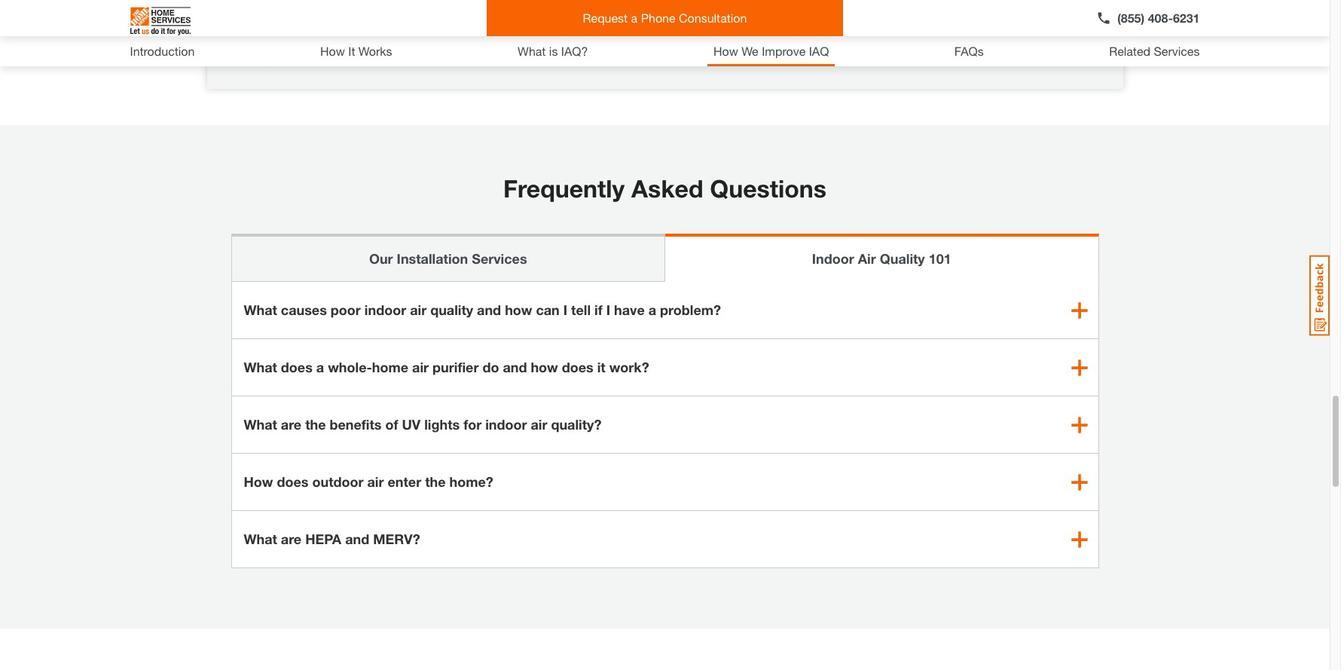 Task type: locate. For each thing, give the bounding box(es) containing it.
i left tell
[[564, 301, 568, 318]]

request
[[583, 11, 628, 25]]

indoor
[[365, 301, 406, 318], [485, 416, 527, 433]]

0 horizontal spatial 4
[[255, 54, 262, 69]]

air left enter
[[367, 473, 384, 490]]

phone
[[641, 11, 676, 25]]

our
[[369, 250, 393, 267]]

a left whole-
[[316, 359, 324, 375]]

how does outdoor air enter the home?
[[244, 473, 494, 490]]

quality?
[[551, 416, 602, 433]]

1 horizontal spatial how
[[320, 44, 345, 58]]

0 vertical spatial indoor
[[365, 301, 406, 318]]

indoor right poor
[[365, 301, 406, 318]]

i right if
[[606, 301, 611, 318]]

the left benefits in the left of the page
[[305, 416, 326, 433]]

1 vertical spatial indoor
[[485, 416, 527, 433]]

0 horizontal spatial indoor
[[365, 301, 406, 318]]

0 horizontal spatial services
[[472, 250, 527, 267]]

the right enter
[[425, 473, 446, 490]]

0 horizontal spatial and
[[345, 531, 369, 547]]

does
[[281, 359, 313, 375], [562, 359, 594, 375], [277, 473, 309, 490]]

what is iaq?
[[518, 44, 588, 58]]

4 right /
[[273, 54, 279, 69]]

0 vertical spatial a
[[631, 11, 638, 25]]

0 vertical spatial services
[[1154, 44, 1200, 58]]

indoor right the for
[[485, 416, 527, 433]]

1 horizontal spatial and
[[477, 301, 501, 318]]

frequently
[[503, 174, 625, 203]]

quality
[[430, 301, 473, 318]]

a right "have"
[[649, 301, 657, 318]]

and right do
[[503, 359, 527, 375]]

1 horizontal spatial i
[[606, 301, 611, 318]]

air
[[410, 301, 427, 318], [412, 359, 429, 375], [531, 416, 548, 433], [367, 473, 384, 490]]

our installation services
[[369, 250, 527, 267]]

benefits
[[330, 416, 382, 433]]

i
[[564, 301, 568, 318], [606, 301, 611, 318]]

what does a whole-home air purifier do and how does it work?
[[244, 359, 649, 375]]

what for what causes poor indoor air quality and how can i tell if i have a problem?
[[244, 301, 277, 318]]

2 horizontal spatial and
[[503, 359, 527, 375]]

how
[[320, 44, 345, 58], [714, 44, 738, 58], [244, 473, 273, 490]]

services down 6231
[[1154, 44, 1200, 58]]

it
[[597, 359, 606, 375]]

does for what does a whole-home air purifier do and how does it work?
[[281, 359, 313, 375]]

0 vertical spatial are
[[281, 416, 302, 433]]

0 horizontal spatial the
[[305, 416, 326, 433]]

1 vertical spatial and
[[503, 359, 527, 375]]

1 vertical spatial services
[[472, 250, 527, 267]]

what
[[518, 44, 546, 58], [244, 301, 277, 318], [244, 359, 277, 375], [244, 416, 277, 433], [244, 531, 277, 547]]

what for what are the benefits of uv lights for indoor air quality?
[[244, 416, 277, 433]]

installation
[[397, 250, 468, 267]]

are left hepa on the bottom left of the page
[[281, 531, 302, 547]]

2 vertical spatial and
[[345, 531, 369, 547]]

merv?
[[373, 531, 420, 547]]

lights
[[424, 416, 460, 433]]

what are the benefits of uv lights for indoor air quality?
[[244, 416, 602, 433]]

0 horizontal spatial a
[[316, 359, 324, 375]]

frequently asked questions
[[503, 174, 827, 203]]

1 horizontal spatial the
[[425, 473, 446, 490]]

4
[[255, 54, 262, 69], [273, 54, 279, 69]]

1 horizontal spatial a
[[631, 11, 638, 25]]

does for how does outdoor air enter the home?
[[277, 473, 309, 490]]

services up the what causes poor indoor air quality and how can i tell if i have a problem?
[[472, 250, 527, 267]]

a
[[631, 11, 638, 25], [649, 301, 657, 318], [316, 359, 324, 375]]

does left the outdoor
[[277, 473, 309, 490]]

can
[[536, 301, 560, 318]]

home?
[[450, 473, 494, 490]]

the
[[305, 416, 326, 433], [425, 473, 446, 490]]

how right do
[[531, 359, 558, 375]]

1 vertical spatial the
[[425, 473, 446, 490]]

hepa
[[305, 531, 342, 547]]

2 are from the top
[[281, 531, 302, 547]]

(855) 408-6231 link
[[1097, 9, 1200, 27]]

home
[[372, 359, 409, 375]]

0 horizontal spatial i
[[564, 301, 568, 318]]

1 horizontal spatial 4
[[273, 54, 279, 69]]

a left phone
[[631, 11, 638, 25]]

1 are from the top
[[281, 416, 302, 433]]

iaq
[[809, 44, 829, 58]]

2 horizontal spatial a
[[649, 301, 657, 318]]

1 vertical spatial a
[[649, 301, 657, 318]]

1 vertical spatial are
[[281, 531, 302, 547]]

how it works
[[320, 44, 392, 58]]

improve
[[762, 44, 806, 58]]

how left can
[[505, 301, 532, 318]]

and
[[477, 301, 501, 318], [503, 359, 527, 375], [345, 531, 369, 547]]

introduction
[[130, 44, 195, 58]]

and right the quality
[[477, 301, 501, 318]]

4 left /
[[255, 54, 262, 69]]

and right hepa on the bottom left of the page
[[345, 531, 369, 547]]

how
[[505, 301, 532, 318], [531, 359, 558, 375]]

request a phone consultation button
[[487, 0, 843, 36]]

2 vertical spatial a
[[316, 359, 324, 375]]

4 / 4
[[255, 54, 279, 69]]

are left benefits in the left of the page
[[281, 416, 302, 433]]

0 vertical spatial and
[[477, 301, 501, 318]]

questions
[[710, 174, 827, 203]]

causes
[[281, 301, 327, 318]]

are
[[281, 416, 302, 433], [281, 531, 302, 547]]

2 horizontal spatial how
[[714, 44, 738, 58]]

how for how does outdoor air enter the home?
[[244, 473, 273, 490]]

services
[[1154, 44, 1200, 58], [472, 250, 527, 267]]

does left whole-
[[281, 359, 313, 375]]

0 horizontal spatial how
[[244, 473, 273, 490]]



Task type: vqa. For each thing, say whether or not it's contained in the screenshot.
right How
yes



Task type: describe. For each thing, give the bounding box(es) containing it.
air left the quality
[[410, 301, 427, 318]]

request a phone consultation
[[583, 11, 747, 25]]

air right home
[[412, 359, 429, 375]]

we
[[742, 44, 759, 58]]

how we improve iaq
[[714, 44, 829, 58]]

what for what does a whole-home air purifier do and how does it work?
[[244, 359, 277, 375]]

related
[[1110, 44, 1151, 58]]

1 i from the left
[[564, 301, 568, 318]]

what for what is iaq?
[[518, 44, 546, 58]]

consultation
[[679, 11, 747, 25]]

indoor air quality 101
[[812, 250, 952, 267]]

air
[[858, 250, 876, 267]]

asked
[[632, 174, 704, 203]]

are for hepa
[[281, 531, 302, 547]]

how for how we improve iaq
[[714, 44, 738, 58]]

do
[[483, 359, 499, 375]]

an aprilaire radon mitigation fan and test kit image
[[805, 0, 1075, 35]]

2 4 from the left
[[273, 54, 279, 69]]

are for the
[[281, 416, 302, 433]]

of
[[386, 416, 398, 433]]

do it for you logo image
[[130, 1, 190, 41]]

1 4 from the left
[[255, 54, 262, 69]]

whole-
[[328, 359, 372, 375]]

does left it
[[562, 359, 594, 375]]

what are hepa and merv?
[[244, 531, 420, 547]]

air left 'quality?' at the bottom
[[531, 416, 548, 433]]

(855) 408-6231
[[1118, 11, 1200, 25]]

0 vertical spatial the
[[305, 416, 326, 433]]

408-
[[1148, 11, 1173, 25]]

outdoor
[[312, 473, 364, 490]]

6231
[[1173, 11, 1200, 25]]

if
[[595, 301, 603, 318]]

related services
[[1110, 44, 1200, 58]]

what causes poor indoor air quality and how can i tell if i have a problem?
[[244, 301, 721, 318]]

feedback link image
[[1310, 255, 1330, 336]]

work?
[[610, 359, 649, 375]]

0 vertical spatial how
[[505, 301, 532, 318]]

what for what are hepa and merv?
[[244, 531, 277, 547]]

1 horizontal spatial indoor
[[485, 416, 527, 433]]

faqs
[[955, 44, 984, 58]]

problem?
[[660, 301, 721, 318]]

is
[[549, 44, 558, 58]]

works
[[359, 44, 392, 58]]

1 vertical spatial how
[[531, 359, 558, 375]]

it
[[348, 44, 355, 58]]

iaq?
[[561, 44, 588, 58]]

1 horizontal spatial services
[[1154, 44, 1200, 58]]

101
[[929, 250, 952, 267]]

(855)
[[1118, 11, 1145, 25]]

quality
[[880, 250, 925, 267]]

indoor
[[812, 250, 854, 267]]

purifier
[[433, 359, 479, 375]]

a inside button
[[631, 11, 638, 25]]

enter
[[388, 473, 421, 490]]

/
[[265, 54, 269, 69]]

for
[[464, 416, 482, 433]]

have
[[614, 301, 645, 318]]

2 i from the left
[[606, 301, 611, 318]]

how for how it works
[[320, 44, 345, 58]]

uv
[[402, 416, 421, 433]]

poor
[[331, 301, 361, 318]]

tell
[[571, 301, 591, 318]]



